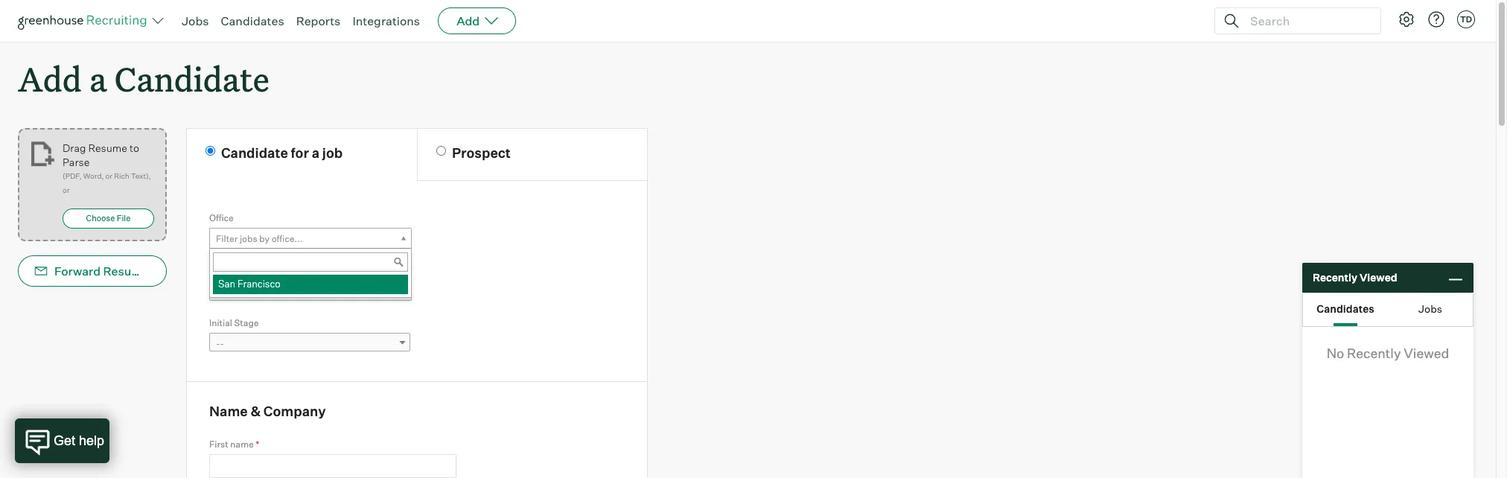 Task type: vqa. For each thing, say whether or not it's contained in the screenshot.
a corresponding to job...
yes



Task type: locate. For each thing, give the bounding box(es) containing it.
or
[[105, 171, 112, 180], [63, 186, 69, 194]]

or down (pdf, on the left of the page
[[63, 186, 69, 194]]

candidate down jobs
[[114, 57, 269, 101]]

0 vertical spatial a
[[89, 57, 107, 101]]

add a candidate
[[18, 57, 269, 101]]

0 vertical spatial candidates
[[221, 13, 284, 28]]

1 horizontal spatial viewed
[[1404, 345, 1449, 361]]

email
[[170, 264, 201, 279]]

* right name
[[256, 439, 259, 450]]

recently
[[1313, 271, 1357, 284], [1347, 345, 1401, 361]]

a down the greenhouse recruiting image
[[89, 57, 107, 101]]

candidates down recently viewed
[[1317, 302, 1374, 315]]

0 vertical spatial resume
[[88, 142, 127, 154]]

a for job...
[[244, 285, 249, 297]]

1 horizontal spatial candidates
[[1317, 302, 1374, 315]]

select a job...
[[216, 285, 272, 297]]

-
[[216, 338, 220, 349], [220, 338, 224, 349]]

0 horizontal spatial *
[[227, 265, 231, 276]]

rich
[[114, 171, 129, 180]]

0 horizontal spatial a
[[89, 57, 107, 101]]

Search text field
[[1247, 10, 1367, 32]]

1 horizontal spatial *
[[256, 439, 259, 450]]

jobs
[[240, 233, 257, 244]]

2 vertical spatial a
[[244, 285, 249, 297]]

1 vertical spatial candidate
[[221, 145, 288, 161]]

resume inside "button"
[[103, 264, 149, 279]]

Prospect radio
[[436, 146, 446, 156]]

add for add
[[457, 13, 480, 28]]

0 vertical spatial recently
[[1313, 271, 1357, 284]]

td
[[1460, 14, 1472, 25]]

jobs
[[182, 13, 209, 28]]

job
[[322, 145, 343, 161]]

*
[[227, 265, 231, 276], [256, 439, 259, 450]]

san francisco
[[218, 278, 281, 289]]

0 vertical spatial or
[[105, 171, 112, 180]]

resume inside the drag resume to parse (pdf, word, or rich text), or
[[88, 142, 127, 154]]

resume left to
[[88, 142, 127, 154]]

via
[[151, 264, 167, 279]]

or left rich
[[105, 171, 112, 180]]

filter jobs by office...
[[216, 233, 303, 244]]

add inside popup button
[[457, 13, 480, 28]]

drag
[[63, 142, 86, 154]]

resume left via at the bottom of page
[[103, 264, 149, 279]]

&
[[251, 403, 261, 419]]

select a job... link
[[209, 280, 412, 302]]

2 - from the left
[[220, 338, 224, 349]]

recently viewed
[[1313, 271, 1397, 284]]

resume for drag
[[88, 142, 127, 154]]

select
[[216, 285, 242, 297]]

1 vertical spatial or
[[63, 186, 69, 194]]

office
[[209, 212, 234, 224]]

by
[[259, 233, 270, 244]]

candidate
[[114, 57, 269, 101], [221, 145, 288, 161]]

parse
[[63, 156, 90, 168]]

add for add a candidate
[[18, 57, 82, 101]]

td button
[[1457, 10, 1475, 28]]

a left job...
[[244, 285, 249, 297]]

add
[[457, 13, 480, 28], [18, 57, 82, 101]]

0 vertical spatial viewed
[[1360, 271, 1397, 284]]

1 horizontal spatial add
[[457, 13, 480, 28]]

forward resume via email button
[[18, 256, 201, 287]]

0 horizontal spatial viewed
[[1360, 271, 1397, 284]]

candidate for a job
[[221, 145, 343, 161]]

--
[[216, 338, 224, 349]]

2 horizontal spatial a
[[312, 145, 319, 161]]

san francisco option
[[213, 275, 408, 294]]

francisco
[[237, 278, 281, 289]]

drag resume to parse (pdf, word, or rich text), or
[[63, 142, 151, 194]]

a
[[89, 57, 107, 101], [312, 145, 319, 161], [244, 285, 249, 297]]

* right the job
[[227, 265, 231, 276]]

resume
[[88, 142, 127, 154], [103, 264, 149, 279]]

0 horizontal spatial add
[[18, 57, 82, 101]]

1 vertical spatial add
[[18, 57, 82, 101]]

1 vertical spatial resume
[[103, 264, 149, 279]]

1 vertical spatial candidates
[[1317, 302, 1374, 315]]

company
[[263, 403, 326, 419]]

1 horizontal spatial a
[[244, 285, 249, 297]]

a right for
[[312, 145, 319, 161]]

candidates
[[221, 13, 284, 28], [1317, 302, 1374, 315]]

file
[[117, 213, 131, 224]]

viewed
[[1360, 271, 1397, 284], [1404, 345, 1449, 361]]

candidate right candidate for a job option
[[221, 145, 288, 161]]

0 vertical spatial add
[[457, 13, 480, 28]]

None text field
[[213, 252, 408, 272], [209, 454, 456, 478], [213, 252, 408, 272], [209, 454, 456, 478]]

first name *
[[209, 439, 259, 450]]

1 horizontal spatial or
[[105, 171, 112, 180]]

office...
[[272, 233, 303, 244]]

0 horizontal spatial candidates
[[221, 13, 284, 28]]

candidates right jobs
[[221, 13, 284, 28]]

-- link
[[209, 333, 410, 354]]

1 - from the left
[[216, 338, 220, 349]]

word,
[[83, 171, 104, 180]]

job...
[[251, 285, 272, 297]]

candidates link
[[221, 13, 284, 28]]



Task type: describe. For each thing, give the bounding box(es) containing it.
resume for forward
[[103, 264, 149, 279]]

Candidate for a job radio
[[206, 146, 215, 156]]

stage
[[234, 317, 259, 329]]

1 vertical spatial *
[[256, 439, 259, 450]]

san
[[218, 278, 235, 289]]

0 vertical spatial candidate
[[114, 57, 269, 101]]

(pdf,
[[63, 171, 82, 180]]

1 vertical spatial viewed
[[1404, 345, 1449, 361]]

filter
[[216, 233, 238, 244]]

jobs link
[[182, 13, 209, 28]]

no recently viewed
[[1327, 345, 1449, 361]]

1 vertical spatial recently
[[1347, 345, 1401, 361]]

first
[[209, 439, 228, 450]]

td button
[[1454, 7, 1478, 31]]

san francisco list box
[[210, 275, 408, 294]]

name
[[209, 403, 248, 419]]

0 vertical spatial *
[[227, 265, 231, 276]]

job
[[209, 265, 225, 276]]

job *
[[209, 265, 231, 276]]

forward resume via email
[[54, 264, 201, 279]]

integrations link
[[352, 13, 420, 28]]

name & company
[[209, 403, 326, 419]]

forward
[[54, 264, 101, 279]]

integrations
[[352, 13, 420, 28]]

add button
[[438, 7, 516, 34]]

reports
[[296, 13, 341, 28]]

1 vertical spatial a
[[312, 145, 319, 161]]

a for candidate
[[89, 57, 107, 101]]

0 horizontal spatial or
[[63, 186, 69, 194]]

initial
[[209, 317, 232, 329]]

text),
[[131, 171, 151, 180]]

for
[[291, 145, 309, 161]]

choose file
[[86, 213, 131, 224]]

no
[[1327, 345, 1344, 361]]

reports link
[[296, 13, 341, 28]]

prospect
[[452, 145, 511, 161]]

configure image
[[1398, 10, 1416, 28]]

filter jobs by office... link
[[209, 228, 412, 249]]

initial stage
[[209, 317, 259, 329]]

name
[[230, 439, 254, 450]]

greenhouse recruiting image
[[18, 12, 152, 30]]

choose
[[86, 213, 115, 224]]

to
[[130, 142, 139, 154]]



